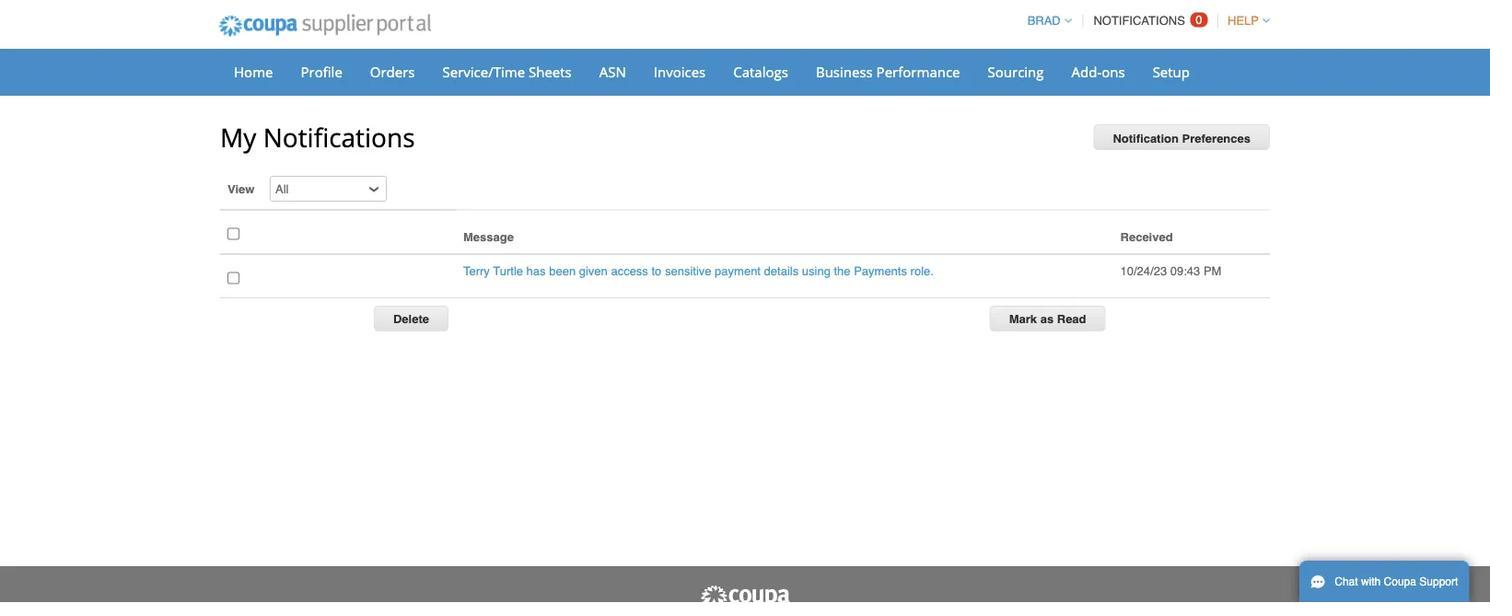 Task type: describe. For each thing, give the bounding box(es) containing it.
add-ons link
[[1060, 58, 1138, 86]]

sheets
[[529, 62, 572, 81]]

invoices link
[[642, 58, 718, 86]]

has
[[527, 264, 546, 278]]

business
[[816, 62, 873, 81]]

notifications 0
[[1094, 13, 1203, 28]]

mark
[[1010, 312, 1038, 326]]

asn
[[600, 62, 626, 81]]

help
[[1228, 14, 1260, 28]]

view
[[228, 182, 255, 196]]

chat
[[1335, 576, 1359, 589]]

given
[[579, 264, 608, 278]]

received
[[1121, 230, 1174, 244]]

terry
[[463, 264, 490, 278]]

access
[[611, 264, 649, 278]]

chat with coupa support button
[[1300, 561, 1470, 604]]

add-
[[1072, 62, 1102, 81]]

1 vertical spatial coupa supplier portal image
[[699, 585, 791, 604]]

brad link
[[1020, 14, 1072, 28]]

delete button
[[374, 306, 449, 332]]

catalogs
[[734, 62, 789, 81]]

ons
[[1102, 62, 1126, 81]]

home
[[234, 62, 273, 81]]

support
[[1420, 576, 1459, 589]]

invoices
[[654, 62, 706, 81]]

using
[[802, 264, 831, 278]]

delete
[[393, 312, 429, 326]]

orders
[[370, 62, 415, 81]]

mark as read
[[1010, 312, 1087, 326]]

add-ons
[[1072, 62, 1126, 81]]

preferences
[[1183, 131, 1251, 145]]

notification preferences
[[1113, 131, 1251, 145]]

service/time sheets
[[443, 62, 572, 81]]

read
[[1058, 312, 1087, 326]]

09:43
[[1171, 264, 1201, 278]]

chat with coupa support
[[1335, 576, 1459, 589]]

coupa
[[1385, 576, 1417, 589]]

sourcing
[[988, 62, 1044, 81]]

notification
[[1113, 131, 1179, 145]]

message
[[463, 230, 514, 244]]

details
[[764, 264, 799, 278]]

sensitive
[[665, 264, 712, 278]]



Task type: locate. For each thing, give the bounding box(es) containing it.
setup link
[[1141, 58, 1202, 86]]

my
[[220, 120, 257, 155]]

business performance
[[816, 62, 961, 81]]

with
[[1362, 576, 1381, 589]]

payments
[[854, 264, 908, 278]]

home link
[[222, 58, 285, 86]]

coupa supplier portal image
[[206, 3, 444, 49], [699, 585, 791, 604]]

1 vertical spatial notifications
[[263, 120, 415, 155]]

profile
[[301, 62, 343, 81]]

notifications down profile link
[[263, 120, 415, 155]]

0 horizontal spatial notifications
[[263, 120, 415, 155]]

as
[[1041, 312, 1054, 326]]

the
[[834, 264, 851, 278]]

10/24/23
[[1121, 264, 1168, 278]]

turtle
[[493, 264, 523, 278]]

business performance link
[[804, 58, 973, 86]]

brad
[[1028, 14, 1061, 28]]

my notifications
[[220, 120, 415, 155]]

role.
[[911, 264, 934, 278]]

terry turtle has been given access to sensitive payment details using the payments role. link
[[463, 264, 934, 278]]

help link
[[1220, 14, 1271, 28]]

notifications
[[1094, 14, 1186, 28], [263, 120, 415, 155]]

0 vertical spatial notifications
[[1094, 14, 1186, 28]]

mark as read button
[[990, 306, 1106, 332]]

service/time
[[443, 62, 525, 81]]

performance
[[877, 62, 961, 81]]

sourcing link
[[976, 58, 1056, 86]]

terry turtle has been given access to sensitive payment details using the payments role.
[[463, 264, 934, 278]]

0
[[1196, 13, 1203, 27]]

1 horizontal spatial notifications
[[1094, 14, 1186, 28]]

navigation containing notifications 0
[[1020, 3, 1271, 39]]

None checkbox
[[228, 222, 240, 246], [228, 266, 240, 290], [228, 222, 240, 246], [228, 266, 240, 290]]

payment
[[715, 264, 761, 278]]

0 vertical spatial coupa supplier portal image
[[206, 3, 444, 49]]

notifications up ons
[[1094, 14, 1186, 28]]

to
[[652, 264, 662, 278]]

notification preferences link
[[1094, 124, 1271, 150]]

notifications inside notifications 0
[[1094, 14, 1186, 28]]

asn link
[[588, 58, 638, 86]]

navigation
[[1020, 3, 1271, 39]]

been
[[549, 264, 576, 278]]

catalogs link
[[722, 58, 801, 86]]

1 horizontal spatial coupa supplier portal image
[[699, 585, 791, 604]]

service/time sheets link
[[431, 58, 584, 86]]

orders link
[[358, 58, 427, 86]]

pm
[[1204, 264, 1222, 278]]

setup
[[1153, 62, 1190, 81]]

0 horizontal spatial coupa supplier portal image
[[206, 3, 444, 49]]

10/24/23 09:43 pm
[[1121, 264, 1222, 278]]

profile link
[[289, 58, 355, 86]]



Task type: vqa. For each thing, say whether or not it's contained in the screenshot.
topmost Primary
no



